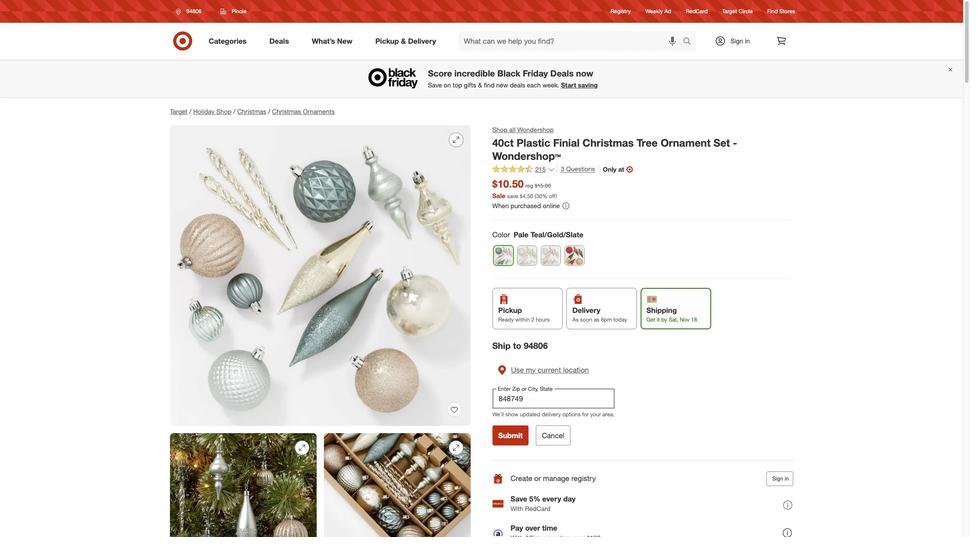 Task type: locate. For each thing, give the bounding box(es) containing it.
1 vertical spatial in
[[785, 475, 789, 482]]

each
[[527, 81, 541, 89]]

1 horizontal spatial 94806
[[524, 340, 548, 351]]

area.
[[603, 411, 615, 418]]

shop left all
[[493, 126, 508, 134]]

/ left christmas link
[[233, 108, 235, 115]]

candy champagne image
[[518, 246, 537, 265]]

it
[[657, 316, 660, 323]]

shop right holiday
[[216, 108, 231, 115]]

find stores
[[767, 8, 795, 15]]

pickup for ready
[[499, 306, 522, 315]]

1 horizontal spatial /
[[233, 108, 235, 115]]

redcard right ad
[[686, 8, 708, 15]]

1 horizontal spatial deals
[[550, 68, 574, 79]]

&
[[401, 36, 406, 45], [478, 81, 482, 89]]

target circle link
[[722, 7, 753, 15]]

as
[[573, 316, 579, 323]]

score incredible black friday deals now save on top gifts & find new deals each week. start saving
[[428, 68, 598, 89]]

redcard down 5%
[[525, 505, 551, 513]]

5%
[[530, 495, 541, 504]]

circle
[[739, 8, 753, 15]]

1 vertical spatial sign
[[773, 475, 784, 482]]

tree
[[637, 136, 658, 149]]

save left on
[[428, 81, 442, 89]]

weekly ad
[[646, 8, 671, 15]]

94806 inside dropdown button
[[186, 8, 202, 15]]

as
[[594, 316, 600, 323]]

delivery up score
[[408, 36, 436, 45]]

1 horizontal spatial target
[[722, 8, 737, 15]]

sat,
[[669, 316, 679, 323]]

%
[[543, 193, 548, 200]]

1 horizontal spatial &
[[478, 81, 482, 89]]

set
[[714, 136, 730, 149]]

40ct plastic finial christmas tree ornament set - wondershop™, 2 of 7 image
[[170, 433, 317, 537]]

pickup inside pickup ready within 2 hours
[[499, 306, 522, 315]]

in
[[745, 37, 750, 45], [785, 475, 789, 482]]

categories link
[[201, 31, 258, 51]]

for
[[583, 411, 589, 418]]

christmas up only
[[583, 136, 634, 149]]

gifts
[[464, 81, 476, 89]]

0 horizontal spatial shop
[[216, 108, 231, 115]]

1 vertical spatial target
[[170, 108, 187, 115]]

pink/champagne image
[[541, 246, 561, 265]]

start
[[561, 81, 576, 89]]

1 horizontal spatial sign
[[773, 475, 784, 482]]

sign
[[731, 37, 743, 45], [773, 475, 784, 482]]

1 vertical spatial redcard
[[525, 505, 551, 513]]

0 vertical spatial sign in
[[731, 37, 750, 45]]

1 vertical spatial sign in
[[773, 475, 789, 482]]

30
[[537, 193, 543, 200]]

0 vertical spatial save
[[428, 81, 442, 89]]

/ right christmas link
[[268, 108, 270, 115]]

0 vertical spatial 94806
[[186, 8, 202, 15]]

delivery up soon
[[573, 306, 601, 315]]

submit button
[[493, 426, 529, 446]]

215 link
[[493, 164, 555, 175]]

hours
[[536, 316, 550, 323]]

None text field
[[493, 389, 615, 409]]

0 horizontal spatial target
[[170, 108, 187, 115]]

or
[[535, 474, 541, 483]]

sign in
[[731, 37, 750, 45], [773, 475, 789, 482]]

1 vertical spatial deals
[[550, 68, 574, 79]]

use my current location
[[511, 365, 589, 374]]

sale
[[493, 192, 506, 200]]

1 vertical spatial delivery
[[573, 306, 601, 315]]

0 vertical spatial deals
[[269, 36, 289, 45]]

wondershop
[[518, 126, 554, 134]]

pickup right new
[[375, 36, 399, 45]]

submit
[[499, 431, 523, 440]]

deals left what's
[[269, 36, 289, 45]]

shop inside shop all wondershop 40ct plastic finial christmas tree ornament set - wondershop™
[[493, 126, 508, 134]]

3 questions link
[[557, 164, 595, 175]]

target link
[[170, 108, 187, 115]]

1 horizontal spatial save
[[511, 495, 528, 504]]

3 / from the left
[[268, 108, 270, 115]]

0 vertical spatial delivery
[[408, 36, 436, 45]]

0 vertical spatial in
[[745, 37, 750, 45]]

1 horizontal spatial delivery
[[573, 306, 601, 315]]

target circle
[[722, 8, 753, 15]]

pickup up ready on the right
[[499, 306, 522, 315]]

0 horizontal spatial /
[[189, 108, 191, 115]]

day
[[564, 495, 576, 504]]

2 horizontal spatial christmas
[[583, 136, 634, 149]]

christmas inside shop all wondershop 40ct plastic finial christmas tree ornament set - wondershop™
[[583, 136, 634, 149]]

current
[[538, 365, 561, 374]]

$15.00
[[535, 182, 551, 189]]

in inside button
[[785, 475, 789, 482]]

when purchased online
[[493, 202, 560, 210]]

shop
[[216, 108, 231, 115], [493, 126, 508, 134]]

0 horizontal spatial &
[[401, 36, 406, 45]]

target left the circle at right top
[[722, 8, 737, 15]]

questions
[[566, 165, 595, 173]]

my
[[526, 365, 536, 374]]

soon
[[580, 316, 593, 323]]

0 vertical spatial &
[[401, 36, 406, 45]]

deals up start
[[550, 68, 574, 79]]

image gallery element
[[170, 125, 471, 537]]

0 vertical spatial redcard
[[686, 8, 708, 15]]

4.50
[[523, 193, 534, 200]]

What can we help you find? suggestions appear below search field
[[458, 31, 685, 51]]

1 horizontal spatial in
[[785, 475, 789, 482]]

1 horizontal spatial shop
[[493, 126, 508, 134]]

save up with
[[511, 495, 528, 504]]

saving
[[578, 81, 598, 89]]

pickup
[[375, 36, 399, 45], [499, 306, 522, 315]]

0 vertical spatial sign
[[731, 37, 743, 45]]

94806
[[186, 8, 202, 15], [524, 340, 548, 351]]

redcard
[[686, 8, 708, 15], [525, 505, 551, 513]]

1 vertical spatial shop
[[493, 126, 508, 134]]

0 horizontal spatial 94806
[[186, 8, 202, 15]]

1 horizontal spatial christmas
[[272, 108, 301, 115]]

sign in button
[[767, 472, 793, 486]]

christmas
[[237, 108, 266, 115], [272, 108, 301, 115], [583, 136, 634, 149]]

& inside score incredible black friday deals now save on top gifts & find new deals each week. start saving
[[478, 81, 482, 89]]

target
[[722, 8, 737, 15], [170, 108, 187, 115]]

christmas left 'ornaments'
[[272, 108, 301, 115]]

show
[[506, 411, 519, 418]]

1 vertical spatial &
[[478, 81, 482, 89]]

0 vertical spatial pickup
[[375, 36, 399, 45]]

target left holiday
[[170, 108, 187, 115]]

what's new
[[312, 36, 353, 45]]

0 vertical spatial target
[[722, 8, 737, 15]]

1 vertical spatial save
[[511, 495, 528, 504]]

1 horizontal spatial sign in
[[773, 475, 789, 482]]

shop all wondershop 40ct plastic finial christmas tree ornament set - wondershop™
[[493, 126, 738, 162]]

1 horizontal spatial pickup
[[499, 306, 522, 315]]

week.
[[543, 81, 559, 89]]

pay
[[511, 524, 523, 533]]

pickup for &
[[375, 36, 399, 45]]

ship to 94806
[[493, 340, 548, 351]]

1 / from the left
[[189, 108, 191, 115]]

0 vertical spatial shop
[[216, 108, 231, 115]]

shipping
[[647, 306, 677, 315]]

1 vertical spatial 94806
[[524, 340, 548, 351]]

registry
[[611, 8, 631, 15]]

christmas right holiday shop 'link' on the left
[[237, 108, 266, 115]]

0 horizontal spatial pickup
[[375, 36, 399, 45]]

pickup & delivery
[[375, 36, 436, 45]]

$10.50 reg $15.00 sale save $ 4.50 ( 30 % off )
[[493, 177, 557, 200]]

0 horizontal spatial redcard
[[525, 505, 551, 513]]

1 vertical spatial pickup
[[499, 306, 522, 315]]

0 horizontal spatial save
[[428, 81, 442, 89]]

stores
[[779, 8, 795, 15]]

94806 right to
[[524, 340, 548, 351]]

color
[[493, 230, 510, 239]]

today
[[614, 316, 628, 323]]

2 horizontal spatial /
[[268, 108, 270, 115]]

deals
[[510, 81, 525, 89]]

/ right target link
[[189, 108, 191, 115]]

pale
[[514, 230, 529, 239]]

94806 left pinole dropdown button
[[186, 8, 202, 15]]



Task type: describe. For each thing, give the bounding box(es) containing it.
sign inside button
[[773, 475, 784, 482]]

0 horizontal spatial in
[[745, 37, 750, 45]]

0 horizontal spatial delivery
[[408, 36, 436, 45]]

score
[[428, 68, 452, 79]]

weekly
[[646, 8, 663, 15]]

3
[[561, 165, 565, 173]]

updated
[[520, 411, 541, 418]]

weekly ad link
[[646, 7, 671, 15]]

plastic
[[517, 136, 551, 149]]

by
[[662, 316, 668, 323]]

)
[[556, 193, 557, 200]]

40ct plastic finial christmas tree ornament set - wondershop™, 1 of 7 image
[[170, 125, 471, 426]]

cancel
[[542, 431, 565, 440]]

find
[[484, 81, 495, 89]]

on
[[444, 81, 451, 89]]

pickup ready within 2 hours
[[499, 306, 550, 323]]

0 horizontal spatial deals
[[269, 36, 289, 45]]

deals link
[[262, 31, 300, 51]]

friday
[[523, 68, 548, 79]]

we'll show updated delivery options for your area.
[[493, 411, 615, 418]]

teal/gold/slate
[[531, 230, 584, 239]]

now
[[576, 68, 593, 79]]

0 horizontal spatial sign
[[731, 37, 743, 45]]

registry
[[572, 474, 596, 483]]

& inside pickup & delivery link
[[401, 36, 406, 45]]

-
[[733, 136, 738, 149]]

over
[[526, 524, 540, 533]]

deals inside score incredible black friday deals now save on top gifts & find new deals each week. start saving
[[550, 68, 574, 79]]

what's
[[312, 36, 335, 45]]

find stores link
[[767, 7, 795, 15]]

save inside score incredible black friday deals now save on top gifts & find new deals each week. start saving
[[428, 81, 442, 89]]

get
[[647, 316, 656, 323]]

incredible
[[454, 68, 495, 79]]

pinole
[[232, 8, 247, 15]]

holiday
[[193, 108, 215, 115]]

0 horizontal spatial sign in
[[731, 37, 750, 45]]

0 horizontal spatial christmas
[[237, 108, 266, 115]]

new
[[337, 36, 353, 45]]

redcard inside save 5% every day with redcard
[[525, 505, 551, 513]]

3 questions
[[561, 165, 595, 173]]

find
[[767, 8, 778, 15]]

$
[[520, 193, 523, 200]]

pale teal/gold/slate image
[[494, 246, 513, 265]]

ship
[[493, 340, 511, 351]]

40ct
[[493, 136, 514, 149]]

pinole button
[[215, 3, 253, 20]]

every
[[543, 495, 562, 504]]

to
[[513, 340, 522, 351]]

$10.50
[[493, 177, 524, 190]]

search
[[679, 37, 701, 46]]

target for target / holiday shop / christmas / christmas ornaments
[[170, 108, 187, 115]]

delivery as soon as 6pm today
[[573, 306, 628, 323]]

what's new link
[[304, 31, 364, 51]]

target / holiday shop / christmas / christmas ornaments
[[170, 108, 335, 115]]

ornament
[[661, 136, 711, 149]]

new
[[496, 81, 508, 89]]

registry link
[[611, 7, 631, 15]]

search button
[[679, 31, 701, 53]]

delivery
[[542, 411, 561, 418]]

off
[[549, 193, 556, 200]]

pickup & delivery link
[[368, 31, 448, 51]]

time
[[543, 524, 558, 533]]

sign in inside button
[[773, 475, 789, 482]]

we'll
[[493, 411, 504, 418]]

with
[[511, 505, 524, 513]]

at
[[619, 165, 625, 173]]

top
[[453, 81, 462, 89]]

2 / from the left
[[233, 108, 235, 115]]

color pale teal/gold/slate
[[493, 230, 584, 239]]

christmas ornaments link
[[272, 108, 335, 115]]

reg
[[525, 182, 533, 189]]

your
[[591, 411, 601, 418]]

black
[[497, 68, 520, 79]]

christmas link
[[237, 108, 266, 115]]

40ct plastic finial christmas tree ornament set - wondershop™, 3 of 7 image
[[324, 433, 471, 537]]

categories
[[209, 36, 247, 45]]

94806 button
[[170, 3, 211, 20]]

options
[[563, 411, 581, 418]]

only
[[603, 165, 617, 173]]

online
[[543, 202, 560, 210]]

when
[[493, 202, 509, 210]]

red/green/gold image
[[565, 246, 584, 265]]

6pm
[[601, 316, 612, 323]]

2
[[532, 316, 535, 323]]

all
[[510, 126, 516, 134]]

wondershop™
[[493, 149, 561, 162]]

save 5% every day with redcard
[[511, 495, 576, 513]]

delivery inside delivery as soon as 6pm today
[[573, 306, 601, 315]]

1 horizontal spatial redcard
[[686, 8, 708, 15]]

shipping get it by sat, nov 18
[[647, 306, 697, 323]]

target for target circle
[[722, 8, 737, 15]]

ornaments
[[303, 108, 335, 115]]

ready
[[499, 316, 514, 323]]

save inside save 5% every day with redcard
[[511, 495, 528, 504]]

nov
[[680, 316, 690, 323]]

manage
[[543, 474, 570, 483]]

purchased
[[511, 202, 541, 210]]

use
[[511, 365, 524, 374]]



Task type: vqa. For each thing, say whether or not it's contained in the screenshot.
the bottom features out of 5
no



